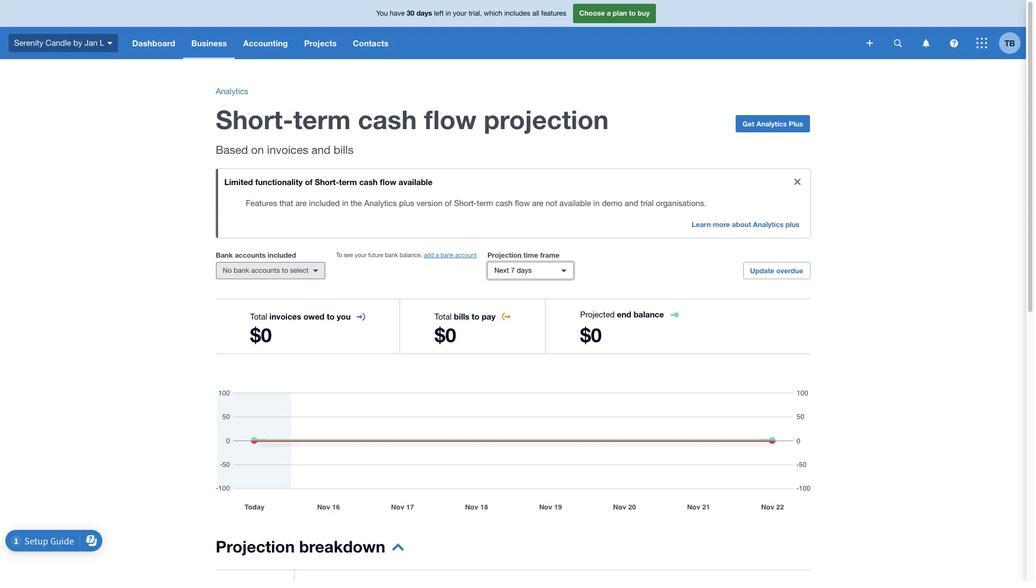 Task type: vqa. For each thing, say whether or not it's contained in the screenshot.
Go
no



Task type: locate. For each thing, give the bounding box(es) containing it.
features
[[541, 9, 566, 17]]

0 horizontal spatial a
[[436, 252, 439, 259]]

2 horizontal spatial flow
[[515, 199, 530, 208]]

bank
[[216, 251, 233, 260]]

of
[[305, 177, 313, 187], [445, 199, 452, 208]]

1 vertical spatial invoices
[[269, 312, 301, 322]]

projected
[[580, 310, 615, 319]]

bills
[[334, 143, 354, 156], [454, 312, 469, 322]]

2 vertical spatial short-
[[454, 199, 477, 208]]

available up version
[[399, 177, 433, 187]]

to left you
[[327, 312, 335, 322]]

0 horizontal spatial are
[[296, 199, 307, 208]]

limited
[[224, 177, 253, 187]]

and
[[311, 143, 331, 156], [625, 199, 638, 208]]

bank right the add in the left top of the page
[[441, 252, 454, 259]]

total down no bank accounts to select
[[250, 312, 267, 322]]

projection inside button
[[216, 538, 295, 557]]

projection breakdown
[[216, 538, 385, 557]]

bills up limited functionality of short-term cash flow available
[[334, 143, 354, 156]]

0 horizontal spatial $0
[[250, 324, 272, 347]]

0 vertical spatial bills
[[334, 143, 354, 156]]

1 vertical spatial projection
[[216, 538, 295, 557]]

0 horizontal spatial flow
[[380, 177, 396, 187]]

0 vertical spatial your
[[453, 9, 467, 17]]

plus left version
[[399, 199, 414, 208]]

included down limited functionality of short-term cash flow available
[[309, 199, 340, 208]]

analytics right 'get'
[[756, 120, 787, 128]]

accounts up no bank accounts to select
[[235, 251, 266, 260]]

available right not
[[559, 199, 591, 208]]

learn
[[692, 220, 711, 229]]

breakdown
[[299, 538, 385, 557]]

of right version
[[445, 199, 452, 208]]

1 horizontal spatial in
[[446, 9, 451, 17]]

1 vertical spatial of
[[445, 199, 452, 208]]

balance,
[[400, 252, 422, 259]]

dashboard
[[132, 38, 175, 48]]

serenity candle by jan l button
[[0, 27, 124, 59]]

0 horizontal spatial days
[[416, 9, 432, 17]]

1 vertical spatial your
[[355, 252, 366, 259]]

short- up "on"
[[216, 104, 293, 135]]

1 $0 from the left
[[250, 324, 272, 347]]

navigation
[[124, 27, 859, 59]]

0 vertical spatial included
[[309, 199, 340, 208]]

projection time frame
[[487, 251, 560, 260]]

get analytics plus
[[743, 120, 803, 128]]

1 vertical spatial included
[[268, 251, 296, 260]]

a
[[607, 9, 611, 17], [436, 252, 439, 259]]

2 horizontal spatial short-
[[454, 199, 477, 208]]

update overdue button
[[743, 262, 810, 280]]

days right 7
[[517, 267, 532, 275]]

not
[[546, 199, 557, 208]]

0 horizontal spatial in
[[342, 199, 348, 208]]

2 are from the left
[[532, 199, 543, 208]]

1 horizontal spatial of
[[445, 199, 452, 208]]

accounts
[[235, 251, 266, 260], [251, 267, 280, 275]]

0 horizontal spatial total
[[250, 312, 267, 322]]

dashboard link
[[124, 27, 183, 59]]

banner containing tb
[[0, 0, 1026, 59]]

days inside popup button
[[517, 267, 532, 275]]

and left trial
[[625, 199, 638, 208]]

get
[[743, 120, 754, 128]]

0 vertical spatial available
[[399, 177, 433, 187]]

account
[[455, 252, 477, 259]]

1 horizontal spatial projection
[[487, 251, 522, 260]]

buy
[[638, 9, 650, 17]]

analytics right the
[[364, 199, 397, 208]]

1 horizontal spatial your
[[453, 9, 467, 17]]

0 vertical spatial projection
[[487, 251, 522, 260]]

included
[[309, 199, 340, 208], [268, 251, 296, 260]]

1 horizontal spatial bills
[[454, 312, 469, 322]]

you
[[376, 9, 388, 17]]

1 horizontal spatial are
[[532, 199, 543, 208]]

2 vertical spatial term
[[477, 199, 493, 208]]

frame
[[540, 251, 560, 260]]

days inside banner
[[416, 9, 432, 17]]

you have 30 days left in your trial, which includes all features
[[376, 9, 566, 17]]

2 $0 from the left
[[435, 324, 456, 347]]

functionality
[[255, 177, 303, 187]]

learn more about analytics plus
[[692, 220, 800, 229]]

in left the
[[342, 199, 348, 208]]

analytics right "about"
[[753, 220, 784, 229]]

plus down "close" image
[[786, 220, 800, 229]]

analytics down business
[[216, 87, 248, 96]]

projects button
[[296, 27, 345, 59]]

2 horizontal spatial $0
[[580, 324, 602, 347]]

to inside total invoices owed to you $0
[[327, 312, 335, 322]]

1 vertical spatial days
[[517, 267, 532, 275]]

7
[[511, 267, 515, 275]]

1 vertical spatial accounts
[[251, 267, 280, 275]]

serenity candle by jan l
[[14, 38, 104, 47]]

projection
[[487, 251, 522, 260], [216, 538, 295, 557]]

3 $0 from the left
[[580, 324, 602, 347]]

1 vertical spatial available
[[559, 199, 591, 208]]

short- right version
[[454, 199, 477, 208]]

learn more about analytics plus link
[[685, 217, 806, 234]]

your
[[453, 9, 467, 17], [355, 252, 366, 259]]

your right see
[[355, 252, 366, 259]]

1 horizontal spatial days
[[517, 267, 532, 275]]

total left pay at bottom
[[435, 312, 452, 322]]

are
[[296, 199, 307, 208], [532, 199, 543, 208]]

to left select
[[282, 267, 288, 275]]

to inside no bank accounts to select popup button
[[282, 267, 288, 275]]

1 total from the left
[[250, 312, 267, 322]]

in
[[446, 9, 451, 17], [342, 199, 348, 208], [593, 199, 600, 208]]

total bills to pay $0
[[435, 312, 496, 347]]

bills inside total bills to pay $0
[[454, 312, 469, 322]]

0 vertical spatial a
[[607, 9, 611, 17]]

add
[[424, 252, 434, 259]]

your left "trial,"
[[453, 9, 467, 17]]

of right functionality
[[305, 177, 313, 187]]

1 horizontal spatial and
[[625, 199, 638, 208]]

by
[[73, 38, 82, 47]]

analytics
[[216, 87, 248, 96], [756, 120, 787, 128], [364, 199, 397, 208], [753, 220, 784, 229]]

navigation containing dashboard
[[124, 27, 859, 59]]

jan
[[84, 38, 98, 47]]

1 horizontal spatial bank
[[385, 252, 398, 259]]

0 horizontal spatial of
[[305, 177, 313, 187]]

to
[[629, 9, 636, 17], [282, 267, 288, 275], [327, 312, 335, 322], [472, 312, 479, 322]]

tb
[[1005, 38, 1015, 48]]

accounts down bank accounts included
[[251, 267, 280, 275]]

the
[[351, 199, 362, 208]]

trial,
[[469, 9, 482, 17]]

1 horizontal spatial plus
[[786, 220, 800, 229]]

0 horizontal spatial plus
[[399, 199, 414, 208]]

1 horizontal spatial a
[[607, 9, 611, 17]]

0 vertical spatial short-
[[216, 104, 293, 135]]

2 total from the left
[[435, 312, 452, 322]]

to left pay at bottom
[[472, 312, 479, 322]]

total
[[250, 312, 267, 322], [435, 312, 452, 322]]

1 horizontal spatial total
[[435, 312, 452, 322]]

$0
[[250, 324, 272, 347], [435, 324, 456, 347], [580, 324, 602, 347]]

1 horizontal spatial $0
[[435, 324, 456, 347]]

organisations.
[[656, 199, 707, 208]]

1 vertical spatial and
[[625, 199, 638, 208]]

1 horizontal spatial included
[[309, 199, 340, 208]]

get analytics plus button
[[736, 115, 810, 132]]

in left demo on the right top of the page
[[593, 199, 600, 208]]

about
[[732, 220, 751, 229]]

bank right "future"
[[385, 252, 398, 259]]

version
[[416, 199, 442, 208]]

0 horizontal spatial short-
[[216, 104, 293, 135]]

term
[[293, 104, 351, 135], [339, 177, 357, 187], [477, 199, 493, 208]]

bank right the no
[[234, 267, 249, 275]]

invoices right "on"
[[267, 143, 308, 156]]

0 vertical spatial plus
[[399, 199, 414, 208]]

end
[[617, 310, 631, 319]]

serenity
[[14, 38, 43, 47]]

and up limited functionality of short-term cash flow available
[[311, 143, 331, 156]]

0 vertical spatial and
[[311, 143, 331, 156]]

in right left
[[446, 9, 451, 17]]

0 horizontal spatial bank
[[234, 267, 249, 275]]

1 vertical spatial term
[[339, 177, 357, 187]]

2 horizontal spatial bank
[[441, 252, 454, 259]]

invoices inside total invoices owed to you $0
[[269, 312, 301, 322]]

are left not
[[532, 199, 543, 208]]

based
[[216, 143, 248, 156]]

based on invoices and bills
[[216, 143, 354, 156]]

total inside total bills to pay $0
[[435, 312, 452, 322]]

svg image
[[976, 38, 987, 48], [894, 39, 902, 47], [922, 39, 929, 47], [950, 39, 958, 47], [867, 40, 873, 46]]

projection for projection breakdown
[[216, 538, 295, 557]]

to left buy in the top of the page
[[629, 9, 636, 17]]

to inside banner
[[629, 9, 636, 17]]

banner
[[0, 0, 1026, 59]]

0 vertical spatial invoices
[[267, 143, 308, 156]]

on
[[251, 143, 264, 156]]

2 horizontal spatial in
[[593, 199, 600, 208]]

1 vertical spatial flow
[[380, 177, 396, 187]]

1 horizontal spatial short-
[[315, 177, 339, 187]]

are right that
[[296, 199, 307, 208]]

0 vertical spatial days
[[416, 9, 432, 17]]

owed
[[303, 312, 325, 322]]

analytics inside button
[[756, 120, 787, 128]]

update
[[750, 267, 774, 275]]

days right 30
[[416, 9, 432, 17]]

0 vertical spatial flow
[[424, 104, 477, 135]]

short-
[[216, 104, 293, 135], [315, 177, 339, 187], [454, 199, 477, 208]]

bills left pay at bottom
[[454, 312, 469, 322]]

short- right functionality
[[315, 177, 339, 187]]

0 horizontal spatial projection
[[216, 538, 295, 557]]

available
[[399, 177, 433, 187], [559, 199, 591, 208]]

accounts inside popup button
[[251, 267, 280, 275]]

update overdue
[[750, 267, 803, 275]]

total inside total invoices owed to you $0
[[250, 312, 267, 322]]

flow
[[424, 104, 477, 135], [380, 177, 396, 187], [515, 199, 530, 208]]

included up no bank accounts to select popup button at left top
[[268, 251, 296, 260]]

invoices left owed
[[269, 312, 301, 322]]

1 vertical spatial short-
[[315, 177, 339, 187]]

1 vertical spatial bills
[[454, 312, 469, 322]]

that
[[279, 199, 293, 208]]

a left plan at the top right of the page
[[607, 9, 611, 17]]

0 horizontal spatial your
[[355, 252, 366, 259]]

1 vertical spatial a
[[436, 252, 439, 259]]

0 horizontal spatial available
[[399, 177, 433, 187]]

short-term cash flow projection
[[216, 104, 609, 135]]

svg image
[[107, 42, 112, 45]]

no bank accounts to select button
[[216, 262, 325, 280]]

features
[[246, 199, 277, 208]]

a right the add in the left top of the page
[[436, 252, 439, 259]]

total for $0
[[435, 312, 452, 322]]

projection
[[484, 104, 609, 135]]



Task type: describe. For each thing, give the bounding box(es) containing it.
have
[[390, 9, 405, 17]]

plan
[[613, 9, 627, 17]]

bank inside popup button
[[234, 267, 249, 275]]

total invoices owed to you $0
[[250, 312, 351, 347]]

1 vertical spatial cash
[[359, 177, 378, 187]]

overdue
[[776, 267, 803, 275]]

l
[[100, 38, 104, 47]]

add a bank account link
[[424, 252, 477, 259]]

balance
[[634, 310, 664, 319]]

select
[[290, 267, 309, 275]]

projection breakdown button
[[216, 538, 404, 564]]

includes
[[504, 9, 530, 17]]

1 horizontal spatial flow
[[424, 104, 477, 135]]

to for choose a plan to buy
[[629, 9, 636, 17]]

projects
[[304, 38, 337, 48]]

future
[[368, 252, 383, 259]]

time
[[524, 251, 538, 260]]

included inside limited functionality of short-term cash flow available status
[[309, 199, 340, 208]]

$0 inside total invoices owed to you $0
[[250, 324, 272, 347]]

demo
[[602, 199, 622, 208]]

$0 inside total bills to pay $0
[[435, 324, 456, 347]]

your inside you have 30 days left in your trial, which includes all features
[[453, 9, 467, 17]]

no bank accounts to select
[[223, 267, 309, 275]]

business
[[191, 38, 227, 48]]

projection for projection time frame
[[487, 251, 522, 260]]

next 7 days button
[[487, 262, 574, 280]]

1 vertical spatial plus
[[786, 220, 800, 229]]

features that are included in the analytics plus version of short-term cash flow are not available in demo and trial organisations.
[[246, 199, 707, 208]]

all
[[532, 9, 539, 17]]

and inside limited functionality of short-term cash flow available status
[[625, 199, 638, 208]]

navigation inside banner
[[124, 27, 859, 59]]

accounting
[[243, 38, 288, 48]]

to inside total bills to pay $0
[[472, 312, 479, 322]]

0 horizontal spatial included
[[268, 251, 296, 260]]

you
[[337, 312, 351, 322]]

0 horizontal spatial bills
[[334, 143, 354, 156]]

more
[[713, 220, 730, 229]]

left
[[434, 9, 444, 17]]

to see your future bank balance, add a bank account
[[336, 252, 477, 259]]

analytics link
[[216, 87, 248, 96]]

accounting button
[[235, 27, 296, 59]]

total for you
[[250, 312, 267, 322]]

pay
[[482, 312, 496, 322]]

choose
[[579, 9, 605, 17]]

close image
[[787, 171, 808, 193]]

bank accounts included
[[216, 251, 296, 260]]

see
[[344, 252, 353, 259]]

no
[[223, 267, 232, 275]]

0 horizontal spatial and
[[311, 143, 331, 156]]

0 vertical spatial term
[[293, 104, 351, 135]]

contacts button
[[345, 27, 397, 59]]

tb button
[[999, 27, 1026, 59]]

next
[[494, 267, 509, 275]]

0 vertical spatial of
[[305, 177, 313, 187]]

projected end balance
[[580, 310, 664, 319]]

plus
[[789, 120, 803, 128]]

contacts
[[353, 38, 389, 48]]

2 vertical spatial cash
[[495, 199, 513, 208]]

to
[[336, 252, 342, 259]]

choose a plan to buy
[[579, 9, 650, 17]]

30
[[407, 9, 414, 17]]

limited functionality of short-term cash flow available
[[224, 177, 433, 187]]

to for no bank accounts to select
[[282, 267, 288, 275]]

1 horizontal spatial available
[[559, 199, 591, 208]]

which
[[484, 9, 502, 17]]

trial
[[641, 199, 654, 208]]

to for total invoices owed to you $0
[[327, 312, 335, 322]]

0 vertical spatial cash
[[358, 104, 417, 135]]

1 are from the left
[[296, 199, 307, 208]]

limited functionality of short-term cash flow available status
[[216, 169, 810, 238]]

2 vertical spatial flow
[[515, 199, 530, 208]]

in inside you have 30 days left in your trial, which includes all features
[[446, 9, 451, 17]]

0 vertical spatial accounts
[[235, 251, 266, 260]]

business button
[[183, 27, 235, 59]]

candle
[[46, 38, 71, 47]]

next 7 days
[[494, 267, 532, 275]]



